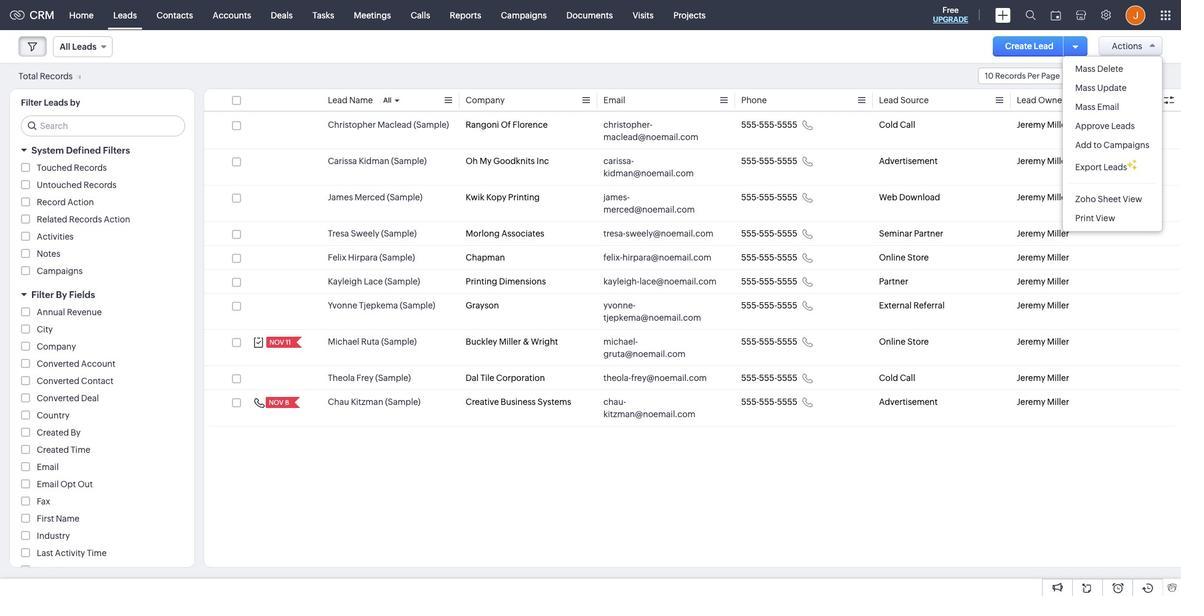 Task type: describe. For each thing, give the bounding box(es) containing it.
online for felix-hirpara@noemail.com
[[879, 253, 906, 263]]

store for felix-hirpara@noemail.com
[[908, 253, 929, 263]]

records for related
[[69, 215, 102, 225]]

first name
[[37, 514, 80, 524]]

tresa sweely (sample)
[[328, 229, 417, 239]]

555-555-5555 for michael- gruta@noemail.com
[[742, 337, 798, 347]]

calendar image
[[1051, 10, 1062, 20]]

555-555-5555 for carissa- kidman@noemail.com
[[742, 156, 798, 166]]

record
[[37, 198, 66, 207]]

555-555-5555 for yvonne- tjepkema@noemail.com
[[742, 301, 798, 311]]

sweely
[[351, 229, 380, 239]]

8
[[285, 399, 289, 407]]

0 vertical spatial campaigns
[[501, 10, 547, 20]]

visits
[[633, 10, 654, 20]]

create lead button
[[993, 36, 1066, 57]]

converted for converted contact
[[37, 377, 79, 386]]

systems
[[538, 398, 571, 407]]

advertisement for carissa- kidman@noemail.com
[[879, 156, 938, 166]]

by for filter
[[56, 290, 67, 300]]

filter by fields button
[[10, 284, 194, 306]]

fields
[[69, 290, 95, 300]]

tresa-sweely@noemail.com link
[[604, 228, 714, 240]]

tile
[[481, 374, 495, 383]]

last name
[[37, 566, 79, 576]]

download
[[900, 193, 941, 202]]

jeremy for chau- kitzman@noemail.com
[[1017, 398, 1046, 407]]

loading image
[[75, 75, 81, 79]]

converted account
[[37, 359, 116, 369]]

1 vertical spatial company
[[37, 342, 76, 352]]

merced
[[355, 193, 385, 202]]

felix-hirpara@noemail.com
[[604, 253, 712, 263]]

mass update
[[1076, 83, 1127, 93]]

record action
[[37, 198, 94, 207]]

rangoni
[[466, 120, 499, 130]]

tresa-
[[604, 229, 626, 239]]

5555 for christopher- maclead@noemail.com
[[777, 120, 798, 130]]

chau- kitzman@noemail.com link
[[604, 396, 717, 421]]

jeremy for michael- gruta@noemail.com
[[1017, 337, 1046, 347]]

lead source
[[879, 95, 929, 105]]

email opt out
[[37, 480, 93, 490]]

chau- kitzman@noemail.com
[[604, 398, 696, 420]]

5555 for tresa-sweely@noemail.com
[[777, 229, 798, 239]]

christopher maclead (sample)
[[328, 120, 449, 130]]

(sample) for theola frey (sample)
[[375, 374, 411, 383]]

555-555-5555 for christopher- maclead@noemail.com
[[742, 120, 798, 130]]

lead for lead name
[[328, 95, 348, 105]]

miller for theola-frey@noemail.com
[[1048, 374, 1070, 383]]

by for created
[[71, 428, 81, 438]]

cold call for theola-frey@noemail.com
[[879, 374, 916, 383]]

maclead@noemail.com
[[604, 132, 699, 142]]

jeremy miller for theola-frey@noemail.com
[[1017, 374, 1070, 383]]

all leads
[[60, 42, 97, 52]]

advertisement for chau- kitzman@noemail.com
[[879, 398, 938, 407]]

tresa-sweely@noemail.com
[[604, 229, 714, 239]]

miller for kayleigh-lace@noemail.com
[[1048, 277, 1070, 287]]

reports
[[450, 10, 481, 20]]

oh
[[466, 156, 478, 166]]

sweely@noemail.com
[[626, 229, 714, 239]]

christopher
[[328, 120, 376, 130]]

555-555-5555 for felix-hirpara@noemail.com
[[742, 253, 798, 263]]

5555 for carissa- kidman@noemail.com
[[777, 156, 798, 166]]

0 vertical spatial time
[[71, 446, 90, 455]]

converted deal
[[37, 394, 99, 404]]

referral
[[914, 301, 945, 311]]

converted for converted deal
[[37, 394, 79, 404]]

activity
[[55, 549, 85, 559]]

oh my goodknits inc
[[466, 156, 549, 166]]

seminar partner
[[879, 229, 944, 239]]

christopher- maclead@noemail.com
[[604, 120, 699, 142]]

records for total
[[40, 71, 73, 81]]

0 vertical spatial action
[[67, 198, 94, 207]]

crm
[[30, 9, 55, 22]]

555-555-5555 for chau- kitzman@noemail.com
[[742, 398, 798, 407]]

mass email link
[[1063, 98, 1162, 117]]

last for last activity time
[[37, 549, 53, 559]]

name for last name
[[55, 566, 79, 576]]

1 vertical spatial time
[[87, 549, 107, 559]]

theola-frey@noemail.com link
[[604, 372, 707, 385]]

creative
[[466, 398, 499, 407]]

jeremy miller for carissa- kidman@noemail.com
[[1017, 156, 1070, 166]]

cold for theola-frey@noemail.com
[[879, 374, 899, 383]]

name for first name
[[56, 514, 80, 524]]

gruta@noemail.com
[[604, 350, 686, 359]]

0 horizontal spatial view
[[1096, 214, 1116, 223]]

accounts
[[213, 10, 251, 20]]

hirpara
[[348, 253, 378, 263]]

notes
[[37, 249, 60, 259]]

online for michael- gruta@noemail.com
[[879, 337, 906, 347]]

records for untouched
[[84, 180, 117, 190]]

industry
[[37, 532, 70, 542]]

row group containing christopher maclead (sample)
[[204, 113, 1182, 427]]

1 vertical spatial printing
[[466, 277, 497, 287]]

call for christopher- maclead@noemail.com
[[900, 120, 916, 130]]

michael-
[[604, 337, 638, 347]]

1 horizontal spatial 10
[[1105, 71, 1115, 81]]

(sample) for michael ruta (sample)
[[381, 337, 417, 347]]

morlong associates
[[466, 229, 545, 239]]

email down 'created time'
[[37, 463, 59, 473]]

5555 for felix-hirpara@noemail.com
[[777, 253, 798, 263]]

export
[[1076, 162, 1102, 172]]

filter for filter by fields
[[31, 290, 54, 300]]

miller for michael- gruta@noemail.com
[[1048, 337, 1070, 347]]

(sample) for felix hirpara (sample)
[[380, 253, 415, 263]]

profile element
[[1119, 0, 1153, 30]]

revenue
[[67, 308, 102, 318]]

approve leads link
[[1063, 117, 1162, 136]]

kopy
[[486, 193, 507, 202]]

jeremy miller for tresa-sweely@noemail.com
[[1017, 229, 1070, 239]]

projects
[[674, 10, 706, 20]]

rangoni of florence
[[466, 120, 548, 130]]

email up christopher-
[[604, 95, 626, 105]]

crm link
[[10, 9, 55, 22]]

campaigns link
[[491, 0, 557, 30]]

5555 for theola-frey@noemail.com
[[777, 374, 798, 383]]

jeremy for kayleigh-lace@noemail.com
[[1017, 277, 1046, 287]]

external referral
[[879, 301, 945, 311]]

mass for mass update
[[1076, 83, 1096, 93]]

nov 11
[[270, 339, 291, 346]]

miller for yvonne- tjepkema@noemail.com
[[1048, 301, 1070, 311]]

dal
[[466, 374, 479, 383]]

jeremy for james- merced@noemail.com
[[1017, 193, 1046, 202]]

leads for approve leads
[[1112, 121, 1135, 131]]

1 horizontal spatial company
[[466, 95, 505, 105]]

email inside the "mass email" link
[[1098, 102, 1120, 112]]

free upgrade
[[933, 6, 969, 24]]

theola-frey@noemail.com
[[604, 374, 707, 383]]

555-555-5555 for james- merced@noemail.com
[[742, 193, 798, 202]]

meetings
[[354, 10, 391, 20]]

profile image
[[1126, 5, 1146, 25]]

chau kitzman (sample) link
[[328, 396, 421, 409]]

online store for michael- gruta@noemail.com
[[879, 337, 929, 347]]

felix
[[328, 253, 346, 263]]

goodknits
[[494, 156, 535, 166]]

search image
[[1026, 10, 1036, 20]]

lead for lead source
[[879, 95, 899, 105]]

yvonne-
[[604, 301, 636, 311]]

jeremy for theola-frey@noemail.com
[[1017, 374, 1046, 383]]

1 horizontal spatial view
[[1123, 194, 1143, 204]]

tjepkema@noemail.com
[[604, 313, 701, 323]]

kwik kopy printing
[[466, 193, 540, 202]]

search element
[[1019, 0, 1044, 30]]

documents
[[567, 10, 613, 20]]

system defined filters button
[[10, 140, 194, 161]]

projects link
[[664, 0, 716, 30]]

5555 for michael- gruta@noemail.com
[[777, 337, 798, 347]]

converted for converted account
[[37, 359, 79, 369]]



Task type: vqa. For each thing, say whether or not it's contained in the screenshot.


Task type: locate. For each thing, give the bounding box(es) containing it.
campaigns right reports
[[501, 10, 547, 20]]

name up the christopher
[[349, 95, 373, 105]]

create menu image
[[996, 8, 1011, 22]]

create
[[1006, 41, 1033, 51]]

1 vertical spatial action
[[104, 215, 130, 225]]

time right activity
[[87, 549, 107, 559]]

per
[[1028, 71, 1040, 81]]

time down created by
[[71, 446, 90, 455]]

2 vertical spatial converted
[[37, 394, 79, 404]]

converted up converted contact
[[37, 359, 79, 369]]

related records action
[[37, 215, 130, 225]]

jeremy miller for chau- kitzman@noemail.com
[[1017, 398, 1070, 407]]

all inside 'field'
[[60, 42, 70, 52]]

kayleigh lace (sample)
[[328, 277, 420, 287]]

6 jeremy from the top
[[1017, 277, 1046, 287]]

dal tile corporation
[[466, 374, 545, 383]]

5555 for chau- kitzman@noemail.com
[[777, 398, 798, 407]]

james- merced@noemail.com
[[604, 193, 695, 215]]

by
[[70, 98, 80, 108]]

filter down total
[[21, 98, 42, 108]]

(sample) up kayleigh lace (sample) link
[[380, 253, 415, 263]]

jeremy miller for felix-hirpara@noemail.com
[[1017, 253, 1070, 263]]

add
[[1076, 140, 1092, 150]]

2 vertical spatial mass
[[1076, 102, 1096, 112]]

leads up loading icon
[[72, 42, 97, 52]]

jeremy miller
[[1017, 120, 1070, 130], [1017, 156, 1070, 166], [1017, 193, 1070, 202], [1017, 229, 1070, 239], [1017, 253, 1070, 263], [1017, 277, 1070, 287], [1017, 301, 1070, 311], [1017, 337, 1070, 347], [1017, 374, 1070, 383], [1017, 398, 1070, 407]]

2 online store from the top
[[879, 337, 929, 347]]

mass left -
[[1076, 64, 1096, 74]]

0 vertical spatial advertisement
[[879, 156, 938, 166]]

leads right home link
[[113, 10, 137, 20]]

company down city on the bottom left of page
[[37, 342, 76, 352]]

all for all
[[383, 97, 392, 104]]

9 jeremy from the top
[[1017, 374, 1046, 383]]

0 vertical spatial partner
[[914, 229, 944, 239]]

2 cold from the top
[[879, 374, 899, 383]]

0 vertical spatial online
[[879, 253, 906, 263]]

(sample) for chau kitzman (sample)
[[385, 398, 421, 407]]

2 555-555-5555 from the top
[[742, 156, 798, 166]]

carissa-
[[604, 156, 634, 166]]

1 cold from the top
[[879, 120, 899, 130]]

mass update link
[[1063, 79, 1162, 98]]

2 store from the top
[[908, 337, 929, 347]]

(sample) right maclead at the left top of the page
[[414, 120, 449, 130]]

wright
[[531, 337, 558, 347]]

last
[[37, 549, 53, 559], [37, 566, 53, 576]]

lead right create
[[1034, 41, 1054, 51]]

name down activity
[[55, 566, 79, 576]]

records left per
[[996, 71, 1026, 81]]

kitzman
[[351, 398, 383, 407]]

campaigns down approve leads link
[[1104, 140, 1150, 150]]

10 Records Per Page field
[[978, 68, 1076, 84]]

filter inside dropdown button
[[31, 290, 54, 300]]

2 jeremy miller from the top
[[1017, 156, 1070, 166]]

1 vertical spatial created
[[37, 446, 69, 455]]

1 vertical spatial filter
[[31, 290, 54, 300]]

all up christopher maclead (sample)
[[383, 97, 392, 104]]

1 vertical spatial online store
[[879, 337, 929, 347]]

0 vertical spatial filter
[[21, 98, 42, 108]]

reports link
[[440, 0, 491, 30]]

1 vertical spatial mass
[[1076, 83, 1096, 93]]

(sample) right the lace
[[385, 277, 420, 287]]

name
[[349, 95, 373, 105], [56, 514, 80, 524], [55, 566, 79, 576]]

All Leads field
[[53, 36, 113, 57]]

(sample) for christopher maclead (sample)
[[414, 120, 449, 130]]

2 created from the top
[[37, 446, 69, 455]]

1 horizontal spatial action
[[104, 215, 130, 225]]

nov 8
[[269, 399, 289, 407]]

5555 for james- merced@noemail.com
[[777, 193, 798, 202]]

online down the seminar
[[879, 253, 906, 263]]

page
[[1042, 71, 1060, 81]]

nov for michael
[[270, 339, 284, 346]]

1 horizontal spatial by
[[71, 428, 81, 438]]

web download
[[879, 193, 941, 202]]

jeremy miller for yvonne- tjepkema@noemail.com
[[1017, 301, 1070, 311]]

1 horizontal spatial all
[[383, 97, 392, 104]]

tjepkema
[[359, 301, 398, 311]]

5 555-555-5555 from the top
[[742, 253, 798, 263]]

3 jeremy miller from the top
[[1017, 193, 1070, 202]]

out
[[78, 480, 93, 490]]

5555 for kayleigh-lace@noemail.com
[[777, 277, 798, 287]]

nov left 8 at the left bottom
[[269, 399, 284, 407]]

home link
[[59, 0, 103, 30]]

james merced (sample) link
[[328, 191, 423, 204]]

1 vertical spatial store
[[908, 337, 929, 347]]

1 555-555-5555 from the top
[[742, 120, 798, 130]]

1 horizontal spatial printing
[[508, 193, 540, 202]]

jeremy for felix-hirpara@noemail.com
[[1017, 253, 1046, 263]]

1 online from the top
[[879, 253, 906, 263]]

nov for chau
[[269, 399, 284, 407]]

converted up "converted deal"
[[37, 377, 79, 386]]

10 left per
[[985, 71, 994, 81]]

online store down external referral
[[879, 337, 929, 347]]

row group
[[204, 113, 1182, 427]]

(sample) right sweely
[[381, 229, 417, 239]]

filter
[[21, 98, 42, 108], [31, 290, 54, 300]]

records for touched
[[74, 163, 107, 173]]

print
[[1076, 214, 1095, 223]]

1 vertical spatial last
[[37, 566, 53, 576]]

all for all leads
[[60, 42, 70, 52]]

10 inside '10 records per page' field
[[985, 71, 994, 81]]

view down zoho sheet view
[[1096, 214, 1116, 223]]

1 jeremy miller from the top
[[1017, 120, 1070, 130]]

cold call for christopher- maclead@noemail.com
[[879, 120, 916, 130]]

2 vertical spatial name
[[55, 566, 79, 576]]

created down country
[[37, 428, 69, 438]]

555-555-5555
[[742, 120, 798, 130], [742, 156, 798, 166], [742, 193, 798, 202], [742, 229, 798, 239], [742, 253, 798, 263], [742, 277, 798, 287], [742, 301, 798, 311], [742, 337, 798, 347], [742, 374, 798, 383], [742, 398, 798, 407]]

1
[[1094, 71, 1098, 81]]

8 5555 from the top
[[777, 337, 798, 347]]

1 vertical spatial campaigns
[[1104, 140, 1150, 150]]

yvonne tjepkema (sample)
[[328, 301, 436, 311]]

lead down '10 records per page' field
[[1017, 95, 1037, 105]]

last down "industry"
[[37, 549, 53, 559]]

miller for james- merced@noemail.com
[[1048, 193, 1070, 202]]

miller for tresa-sweely@noemail.com
[[1048, 229, 1070, 239]]

1 horizontal spatial campaigns
[[501, 10, 547, 20]]

kidman@noemail.com
[[604, 169, 694, 178]]

jeremy miller for christopher- maclead@noemail.com
[[1017, 120, 1070, 130]]

5555 for yvonne- tjepkema@noemail.com
[[777, 301, 798, 311]]

jeremy miller for kayleigh-lace@noemail.com
[[1017, 277, 1070, 287]]

printing right kopy
[[508, 193, 540, 202]]

chau-
[[604, 398, 626, 407]]

annual
[[37, 308, 65, 318]]

9 5555 from the top
[[777, 374, 798, 383]]

call
[[900, 120, 916, 130], [900, 374, 916, 383]]

8 jeremy from the top
[[1017, 337, 1046, 347]]

store down seminar partner
[[908, 253, 929, 263]]

mass for mass email
[[1076, 102, 1096, 112]]

2 jeremy from the top
[[1017, 156, 1046, 166]]

leads left by
[[44, 98, 68, 108]]

miller for carissa- kidman@noemail.com
[[1048, 156, 1070, 166]]

created for created time
[[37, 446, 69, 455]]

4 5555 from the top
[[777, 229, 798, 239]]

Search text field
[[22, 116, 185, 136]]

(sample) right frey
[[375, 374, 411, 383]]

filter by fields
[[31, 290, 95, 300]]

10 jeremy from the top
[[1017, 398, 1046, 407]]

3 mass from the top
[[1076, 102, 1096, 112]]

1 vertical spatial partner
[[879, 277, 909, 287]]

0 horizontal spatial campaigns
[[37, 266, 83, 276]]

7 jeremy miller from the top
[[1017, 301, 1070, 311]]

-
[[1100, 71, 1103, 81]]

0 vertical spatial by
[[56, 290, 67, 300]]

company up rangoni
[[466, 95, 505, 105]]

0 horizontal spatial 10
[[985, 71, 994, 81]]

untouched
[[37, 180, 82, 190]]

created for created by
[[37, 428, 69, 438]]

mass for mass delete
[[1076, 64, 1096, 74]]

last down last activity time
[[37, 566, 53, 576]]

1 advertisement from the top
[[879, 156, 938, 166]]

0 vertical spatial printing
[[508, 193, 540, 202]]

kayleigh
[[328, 277, 362, 287]]

4 jeremy miller from the top
[[1017, 229, 1070, 239]]

actions
[[1112, 41, 1143, 51]]

0 vertical spatial last
[[37, 549, 53, 559]]

1 converted from the top
[[37, 359, 79, 369]]

0 horizontal spatial by
[[56, 290, 67, 300]]

1 vertical spatial nov
[[269, 399, 284, 407]]

leads inside all leads 'field'
[[72, 42, 97, 52]]

10 jeremy miller from the top
[[1017, 398, 1070, 407]]

kayleigh-lace@noemail.com
[[604, 277, 717, 287]]

0 vertical spatial converted
[[37, 359, 79, 369]]

2 horizontal spatial campaigns
[[1104, 140, 1150, 150]]

1 call from the top
[[900, 120, 916, 130]]

records left loading icon
[[40, 71, 73, 81]]

jeremy miller for michael- gruta@noemail.com
[[1017, 337, 1070, 347]]

email down 'mass update' link
[[1098, 102, 1120, 112]]

1 mass from the top
[[1076, 64, 1096, 74]]

1 vertical spatial converted
[[37, 377, 79, 386]]

my
[[480, 156, 492, 166]]

calls link
[[401, 0, 440, 30]]

0 vertical spatial all
[[60, 42, 70, 52]]

(sample) right ruta
[[381, 337, 417, 347]]

leads for export leads
[[1104, 162, 1128, 172]]

1 cold call from the top
[[879, 120, 916, 130]]

store down external referral
[[908, 337, 929, 347]]

leads for filter leads by
[[44, 98, 68, 108]]

(sample) right tjepkema
[[400, 301, 436, 311]]

action down untouched records
[[104, 215, 130, 225]]

partner right the seminar
[[914, 229, 944, 239]]

of
[[501, 120, 511, 130]]

online down external
[[879, 337, 906, 347]]

0 vertical spatial view
[[1123, 194, 1143, 204]]

ruta
[[361, 337, 380, 347]]

3 converted from the top
[[37, 394, 79, 404]]

2 last from the top
[[37, 566, 53, 576]]

5 jeremy miller from the top
[[1017, 253, 1070, 263]]

1 vertical spatial advertisement
[[879, 398, 938, 407]]

0 vertical spatial created
[[37, 428, 69, 438]]

online store down seminar partner
[[879, 253, 929, 263]]

leads down add to campaigns
[[1104, 162, 1128, 172]]

0 vertical spatial online store
[[879, 253, 929, 263]]

1 last from the top
[[37, 549, 53, 559]]

0 vertical spatial nov
[[270, 339, 284, 346]]

records for 10
[[996, 71, 1026, 81]]

lace@noemail.com
[[640, 277, 717, 287]]

0 vertical spatial cold call
[[879, 120, 916, 130]]

by up annual revenue
[[56, 290, 67, 300]]

1 horizontal spatial partner
[[914, 229, 944, 239]]

by inside dropdown button
[[56, 290, 67, 300]]

1 store from the top
[[908, 253, 929, 263]]

deal
[[81, 394, 99, 404]]

8 555-555-5555 from the top
[[742, 337, 798, 347]]

printing dimensions
[[466, 277, 546, 287]]

contacts
[[157, 10, 193, 20]]

1 vertical spatial all
[[383, 97, 392, 104]]

carissa
[[328, 156, 357, 166]]

records inside '10 records per page' field
[[996, 71, 1026, 81]]

6 555-555-5555 from the top
[[742, 277, 798, 287]]

felix-hirpara@noemail.com link
[[604, 252, 712, 264]]

1 vertical spatial view
[[1096, 214, 1116, 223]]

approve
[[1076, 121, 1110, 131]]

created down created by
[[37, 446, 69, 455]]

0 horizontal spatial printing
[[466, 277, 497, 287]]

jeremy for yvonne- tjepkema@noemail.com
[[1017, 301, 1046, 311]]

0 vertical spatial name
[[349, 95, 373, 105]]

converted up country
[[37, 394, 79, 404]]

nov 11 link
[[266, 337, 292, 348]]

0 horizontal spatial partner
[[879, 277, 909, 287]]

to
[[1094, 140, 1102, 150]]

2 mass from the top
[[1076, 83, 1096, 93]]

store
[[908, 253, 929, 263], [908, 337, 929, 347]]

0 vertical spatial cold
[[879, 120, 899, 130]]

2 online from the top
[[879, 337, 906, 347]]

last activity time
[[37, 549, 107, 559]]

miller for felix-hirpara@noemail.com
[[1048, 253, 1070, 263]]

5 jeremy from the top
[[1017, 253, 1046, 263]]

lead up the christopher
[[328, 95, 348, 105]]

9 jeremy miller from the top
[[1017, 374, 1070, 383]]

lead
[[1034, 41, 1054, 51], [328, 95, 348, 105], [879, 95, 899, 105], [1017, 95, 1037, 105]]

records down touched records
[[84, 180, 117, 190]]

1 vertical spatial by
[[71, 428, 81, 438]]

2 advertisement from the top
[[879, 398, 938, 407]]

by up 'created time'
[[71, 428, 81, 438]]

cold for christopher- maclead@noemail.com
[[879, 120, 899, 130]]

records down record action
[[69, 215, 102, 225]]

last for last name
[[37, 566, 53, 576]]

1 vertical spatial name
[[56, 514, 80, 524]]

0 horizontal spatial company
[[37, 342, 76, 352]]

accounts link
[[203, 0, 261, 30]]

mass inside 'link'
[[1076, 64, 1096, 74]]

filter for filter leads by
[[21, 98, 42, 108]]

mass down 1
[[1076, 83, 1096, 93]]

0 vertical spatial store
[[908, 253, 929, 263]]

campaigns down notes
[[37, 266, 83, 276]]

action up 'related records action'
[[67, 198, 94, 207]]

9 555-555-5555 from the top
[[742, 374, 798, 383]]

kidman
[[359, 156, 390, 166]]

phone
[[742, 95, 767, 105]]

0 vertical spatial mass
[[1076, 64, 1096, 74]]

opt
[[60, 480, 76, 490]]

(sample) for carissa kidman (sample)
[[391, 156, 427, 166]]

(sample) for tresa sweely (sample)
[[381, 229, 417, 239]]

lead left source
[[879, 95, 899, 105]]

buckley
[[466, 337, 497, 347]]

1 vertical spatial cold
[[879, 374, 899, 383]]

10 5555 from the top
[[777, 398, 798, 407]]

1 5555 from the top
[[777, 120, 798, 130]]

carissa- kidman@noemail.com link
[[604, 155, 717, 180]]

miller for chau- kitzman@noemail.com
[[1048, 398, 1070, 407]]

mass up approve
[[1076, 102, 1096, 112]]

1 vertical spatial call
[[900, 374, 916, 383]]

create menu element
[[988, 0, 1019, 30]]

jeremy for carissa- kidman@noemail.com
[[1017, 156, 1046, 166]]

3 555-555-5555 from the top
[[742, 193, 798, 202]]

company
[[466, 95, 505, 105], [37, 342, 76, 352]]

0 horizontal spatial action
[[67, 198, 94, 207]]

name right first
[[56, 514, 80, 524]]

christopher maclead (sample) link
[[328, 119, 449, 131]]

morlong
[[466, 229, 500, 239]]

jeremy miller for james- merced@noemail.com
[[1017, 193, 1070, 202]]

6 5555 from the top
[[777, 277, 798, 287]]

5 5555 from the top
[[777, 253, 798, 263]]

michael ruta (sample) link
[[328, 336, 417, 348]]

555-555-5555 for kayleigh-lace@noemail.com
[[742, 277, 798, 287]]

merced@noemail.com
[[604, 205, 695, 215]]

leads down the "mass email" link
[[1112, 121, 1135, 131]]

1 vertical spatial cold call
[[879, 374, 916, 383]]

555-555-5555 for theola-frey@noemail.com
[[742, 374, 798, 383]]

cold call
[[879, 120, 916, 130], [879, 374, 916, 383]]

yvonne tjepkema (sample) link
[[328, 300, 436, 312]]

leads inside approve leads link
[[1112, 121, 1135, 131]]

delete
[[1098, 64, 1124, 74]]

chau
[[328, 398, 349, 407]]

2 converted from the top
[[37, 377, 79, 386]]

1 vertical spatial online
[[879, 337, 906, 347]]

7 5555 from the top
[[777, 301, 798, 311]]

name for lead name
[[349, 95, 373, 105]]

lace
[[364, 277, 383, 287]]

7 555-555-5555 from the top
[[742, 301, 798, 311]]

(sample) right "kidman"
[[391, 156, 427, 166]]

1 online store from the top
[[879, 253, 929, 263]]

view right sheet at the top right of the page
[[1123, 194, 1143, 204]]

(sample) right kitzman in the bottom left of the page
[[385, 398, 421, 407]]

tresa sweely (sample) link
[[328, 228, 417, 240]]

3 5555 from the top
[[777, 193, 798, 202]]

account
[[81, 359, 116, 369]]

dimensions
[[499, 277, 546, 287]]

add to campaigns
[[1076, 140, 1150, 150]]

meetings link
[[344, 0, 401, 30]]

records down "defined"
[[74, 163, 107, 173]]

filter up annual
[[31, 290, 54, 300]]

partner up external
[[879, 277, 909, 287]]

lead inside button
[[1034, 41, 1054, 51]]

(sample) for kayleigh lace (sample)
[[385, 277, 420, 287]]

3 jeremy from the top
[[1017, 193, 1046, 202]]

(sample) for yvonne tjepkema (sample)
[[400, 301, 436, 311]]

city
[[37, 325, 53, 335]]

2 5555 from the top
[[777, 156, 798, 166]]

printing up grayson
[[466, 277, 497, 287]]

0 vertical spatial call
[[900, 120, 916, 130]]

store for michael- gruta@noemail.com
[[908, 337, 929, 347]]

annual revenue
[[37, 308, 102, 318]]

0 vertical spatial company
[[466, 95, 505, 105]]

(sample) right merced
[[387, 193, 423, 202]]

0 horizontal spatial all
[[60, 42, 70, 52]]

6 jeremy miller from the top
[[1017, 277, 1070, 287]]

jeremy for tresa-sweely@noemail.com
[[1017, 229, 1046, 239]]

(sample) for james merced (sample)
[[387, 193, 423, 202]]

miller for christopher- maclead@noemail.com
[[1048, 120, 1070, 130]]

corporation
[[496, 374, 545, 383]]

4 555-555-5555 from the top
[[742, 229, 798, 239]]

2 call from the top
[[900, 374, 916, 383]]

lead for lead owner
[[1017, 95, 1037, 105]]

10 555-555-5555 from the top
[[742, 398, 798, 407]]

10 right -
[[1105, 71, 1115, 81]]

7 jeremy from the top
[[1017, 301, 1046, 311]]

mass delete link
[[1063, 60, 1162, 79]]

all up total records
[[60, 42, 70, 52]]

online store for felix-hirpara@noemail.com
[[879, 253, 929, 263]]

2 cold call from the top
[[879, 374, 916, 383]]

michael- gruta@noemail.com link
[[604, 336, 717, 361]]

navigation
[[1121, 67, 1163, 85]]

4 jeremy from the top
[[1017, 229, 1046, 239]]

2 vertical spatial campaigns
[[37, 266, 83, 276]]

8 jeremy miller from the top
[[1017, 337, 1070, 347]]

chau kitzman (sample)
[[328, 398, 421, 407]]

1 created from the top
[[37, 428, 69, 438]]

nov left 11 on the left bottom of page
[[270, 339, 284, 346]]

call for theola-frey@noemail.com
[[900, 374, 916, 383]]

leads for all leads
[[72, 42, 97, 52]]

1 jeremy from the top
[[1017, 120, 1046, 130]]

10 records per page
[[985, 71, 1060, 81]]

jeremy for christopher- maclead@noemail.com
[[1017, 120, 1046, 130]]

frey@noemail.com
[[632, 374, 707, 383]]

email up fax
[[37, 480, 59, 490]]

system
[[31, 145, 64, 156]]

all
[[60, 42, 70, 52], [383, 97, 392, 104]]

leads inside leads link
[[113, 10, 137, 20]]

created by
[[37, 428, 81, 438]]



